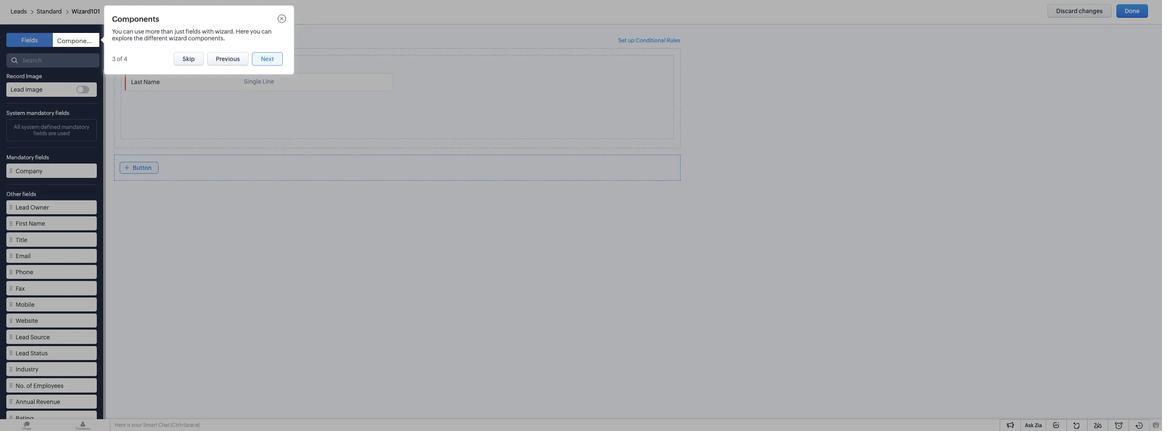 Task type: locate. For each thing, give the bounding box(es) containing it.
skip
[[183, 56, 195, 62]]

leads
[[11, 8, 27, 15], [11, 9, 27, 15]]

discard changes button
[[1048, 4, 1112, 18]]

all system defined mandatory fields are used
[[14, 124, 89, 137]]

here is your smart chat (ctrl+space)
[[115, 423, 200, 428]]

0 vertical spatial here
[[236, 28, 249, 35]]

components inside 'tab'
[[58, 37, 94, 43]]

lead status
[[16, 350, 48, 357]]

wizard
[[169, 35, 187, 42]]

1 horizontal spatial here
[[236, 28, 249, 35]]

leads for done
[[11, 8, 27, 15]]

can right you
[[262, 28, 272, 35]]

0 horizontal spatial fields
[[22, 37, 38, 43]]

fields
[[22, 37, 38, 43], [57, 135, 73, 142]]

system
[[6, 110, 25, 116]]

permissions
[[1016, 9, 1049, 15]]

1 vertical spatial here
[[115, 423, 126, 428]]

done
[[1125, 8, 1140, 14]]

no. of employees
[[16, 383, 63, 389]]

1 horizontal spatial name
[[144, 79, 160, 85]]

fields up pipelines link
[[35, 155, 49, 161]]

employees
[[33, 383, 63, 389]]

0 vertical spatial fields
[[22, 37, 38, 43]]

mandatory fields
[[6, 155, 49, 161]]

components up 'use'
[[112, 15, 159, 23]]

source
[[30, 334, 50, 341]]

fields down the 'setup'
[[22, 37, 38, 43]]

status
[[30, 350, 48, 357]]

you
[[250, 28, 260, 35]]

mandatory
[[26, 110, 54, 116], [62, 124, 89, 130]]

are
[[48, 130, 56, 137]]

up
[[628, 37, 635, 44]]

0 horizontal spatial name
[[29, 221, 45, 227]]

done button
[[1117, 4, 1149, 18]]

first name
[[16, 221, 45, 227]]

fields down customization
[[33, 130, 47, 137]]

of right no. at bottom left
[[26, 383, 32, 389]]

here left you
[[236, 28, 249, 35]]

discard changes
[[1057, 8, 1103, 14]]

fields
[[186, 28, 201, 35], [55, 110, 69, 116], [33, 130, 47, 137], [35, 155, 49, 161], [22, 191, 36, 197]]

1 horizontal spatial can
[[262, 28, 272, 35]]

1 vertical spatial title
[[16, 237, 27, 243]]

lead down other fields
[[16, 204, 29, 211]]

previous
[[216, 56, 240, 62]]

system mandatory fields
[[6, 110, 69, 116]]

lead for lead source
[[16, 334, 29, 341]]

customize home page link
[[20, 204, 83, 213]]

1 vertical spatial image
[[25, 86, 43, 93]]

0 horizontal spatial here
[[115, 423, 126, 428]]

3
[[112, 56, 116, 62]]

here left is
[[115, 423, 126, 428]]

components.
[[188, 35, 225, 42]]

you
[[112, 28, 122, 35]]

different
[[144, 35, 168, 42]]

1 can from the left
[[123, 28, 133, 35]]

modules and fields link
[[20, 134, 73, 143]]

0 vertical spatial mandatory
[[26, 110, 54, 116]]

is
[[127, 423, 131, 428]]

lead down record
[[11, 86, 24, 93]]

modules and fields
[[20, 135, 73, 142]]

lead for lead image
[[11, 86, 24, 93]]

the
[[134, 35, 143, 42]]

name for first name
[[29, 221, 45, 227]]

1 vertical spatial mandatory
[[62, 124, 89, 130]]

mandatory inside all system defined mandatory fields are used
[[62, 124, 89, 130]]

0 vertical spatial name
[[144, 79, 160, 85]]

lead for lead owner
[[16, 204, 29, 211]]

image up lead image at the left of the page
[[26, 73, 42, 80]]

2 leads from the top
[[11, 9, 27, 15]]

website
[[16, 318, 38, 325]]

1 leads from the top
[[11, 8, 27, 15]]

smart
[[143, 423, 157, 428]]

lead down the website
[[16, 334, 29, 341]]

exit button
[[1062, 5, 1090, 19]]

mandatory right "are"
[[62, 124, 89, 130]]

annual
[[16, 399, 35, 406]]

of right "3"
[[117, 56, 123, 62]]

phone
[[16, 269, 33, 276]]

image
[[26, 73, 42, 80], [25, 86, 43, 93]]

1 horizontal spatial fields
[[57, 135, 73, 142]]

name right first
[[29, 221, 45, 227]]

0 horizontal spatial of
[[26, 383, 32, 389]]

name right last
[[144, 79, 160, 85]]

title
[[155, 60, 168, 67], [16, 237, 27, 243]]

can
[[123, 28, 133, 35], [262, 28, 272, 35]]

mandatory up customization
[[26, 110, 54, 116]]

0 vertical spatial of
[[117, 56, 123, 62]]

customization
[[14, 121, 55, 128]]

2 can from the left
[[262, 28, 272, 35]]

owner
[[30, 204, 49, 211]]

components
[[112, 15, 159, 23], [58, 37, 94, 43]]

explore
[[112, 35, 133, 42]]

fields inside customization region
[[57, 135, 73, 142]]

last
[[131, 79, 142, 85]]

wizard.
[[215, 28, 235, 35]]

Search text field
[[7, 54, 99, 67]]

1 horizontal spatial mandatory
[[62, 124, 89, 130]]

of
[[117, 56, 123, 62], [26, 383, 32, 389]]

fields right "are"
[[57, 135, 73, 142]]

0 vertical spatial image
[[26, 73, 42, 80]]

title right the segment
[[155, 60, 168, 67]]

than
[[161, 28, 173, 35]]

1 horizontal spatial of
[[117, 56, 123, 62]]

0 horizontal spatial mandatory
[[26, 110, 54, 116]]

defined
[[41, 124, 60, 130]]

modules
[[20, 135, 44, 142]]

1 horizontal spatial components
[[112, 15, 159, 23]]

changes
[[1079, 8, 1103, 14]]

with
[[202, 28, 214, 35]]

no.
[[16, 383, 25, 389]]

pipelines link
[[20, 162, 45, 171]]

lead left status
[[16, 350, 29, 357]]

discard
[[1057, 8, 1078, 14]]

segment
[[127, 60, 154, 67]]

1 vertical spatial components
[[58, 37, 94, 43]]

title down first
[[16, 237, 27, 243]]

translations
[[20, 219, 53, 226]]

0 horizontal spatial components
[[58, 37, 94, 43]]

image down record image
[[25, 86, 43, 93]]

just
[[175, 28, 185, 35]]

system
[[21, 124, 39, 130]]

1 vertical spatial fields
[[57, 135, 73, 142]]

rules
[[667, 37, 681, 44]]

home
[[51, 205, 68, 212]]

1 vertical spatial of
[[26, 383, 32, 389]]

can left 'use'
[[123, 28, 133, 35]]

components down wizard101
[[58, 37, 94, 43]]

templates
[[20, 177, 49, 184]]

customization button
[[0, 116, 110, 132]]

0 vertical spatial components
[[112, 15, 159, 23]]

0 horizontal spatial title
[[16, 237, 27, 243]]

zia
[[1035, 423, 1043, 429]]

1 vertical spatial name
[[29, 221, 45, 227]]

revenue
[[36, 399, 60, 406]]

all
[[14, 124, 20, 130]]

fields right just
[[186, 28, 201, 35]]

of for 3
[[117, 56, 123, 62]]

0 vertical spatial title
[[155, 60, 168, 67]]

0 horizontal spatial can
[[123, 28, 133, 35]]

tab list
[[0, 25, 106, 51]]

customize
[[20, 205, 50, 212]]



Task type: describe. For each thing, give the bounding box(es) containing it.
rating
[[16, 415, 34, 422]]

image for lead image
[[25, 86, 43, 93]]

lead image
[[11, 86, 43, 93]]

wizards
[[20, 149, 43, 156]]

wizards link
[[20, 148, 43, 157]]

Screen name text field
[[115, 31, 187, 41]]

your
[[132, 423, 142, 428]]

mandatory
[[6, 155, 34, 161]]

(ctrl+space)
[[171, 423, 200, 428]]

company
[[16, 168, 43, 175]]

customize home page
[[20, 205, 83, 212]]

fields up 'defined' in the left top of the page
[[55, 110, 69, 116]]

fax
[[16, 285, 25, 292]]

image for record image
[[26, 73, 42, 80]]

4
[[124, 56, 127, 62]]

page
[[69, 205, 83, 212]]

tab list containing fields
[[0, 25, 106, 51]]

fields tab
[[6, 33, 53, 47]]

ask
[[1025, 423, 1034, 429]]

last name
[[131, 79, 160, 85]]

lead source
[[16, 334, 50, 341]]

other
[[6, 191, 21, 197]]

pipelines
[[20, 163, 45, 170]]

templates link
[[20, 176, 49, 185]]

1 horizontal spatial title
[[155, 60, 168, 67]]

conditional
[[636, 37, 666, 44]]

first
[[16, 221, 28, 227]]

chats image
[[0, 420, 53, 431]]

and
[[45, 135, 56, 142]]

other fields
[[6, 191, 36, 197]]

Enter a wizard name text field
[[86, 7, 212, 17]]

email
[[16, 253, 31, 260]]

fields inside all system defined mandatory fields are used
[[33, 130, 47, 137]]

leads for exit
[[11, 9, 27, 15]]

of for no.
[[26, 383, 32, 389]]

wizard101
[[72, 8, 100, 15]]

here inside you can use more than just fields with wizard. here you can explore the different wizard components.
[[236, 28, 249, 35]]

you can use more than just fields with wizard. here you can explore the different wizard components.
[[112, 28, 272, 42]]

button
[[133, 165, 152, 171]]

industry
[[16, 366, 38, 373]]

Segment Title text field
[[126, 58, 200, 67]]

setup
[[8, 16, 32, 26]]

more
[[145, 28, 160, 35]]

lead owner
[[16, 204, 49, 211]]

ask zia
[[1025, 423, 1043, 429]]

standard
[[37, 8, 62, 15]]

mobile
[[16, 302, 34, 308]]

canvas link
[[20, 190, 40, 199]]

annual revenue
[[16, 399, 60, 406]]

name for last name
[[144, 79, 160, 85]]

record
[[6, 73, 25, 80]]

contacts image
[[56, 420, 110, 431]]

segment title
[[127, 60, 168, 67]]

fields inside you can use more than just fields with wizard. here you can explore the different wizard components.
[[186, 28, 201, 35]]

fields up lead owner
[[22, 191, 36, 197]]

components tab
[[53, 33, 99, 47]]

lead for lead status
[[16, 350, 29, 357]]

3 of 4
[[112, 56, 127, 62]]

translations link
[[20, 218, 53, 227]]

use
[[135, 28, 144, 35]]

used
[[57, 130, 70, 137]]

exit
[[1071, 9, 1081, 15]]

chat
[[158, 423, 170, 428]]

fields inside tab
[[22, 37, 38, 43]]

canvas
[[20, 191, 40, 198]]

customization region
[[0, 132, 110, 230]]

set
[[619, 37, 627, 44]]

set up conditional rules
[[619, 37, 681, 44]]

next
[[261, 56, 274, 62]]

record image
[[6, 73, 42, 80]]



Task type: vqa. For each thing, say whether or not it's contained in the screenshot.
Create Menu icon
no



